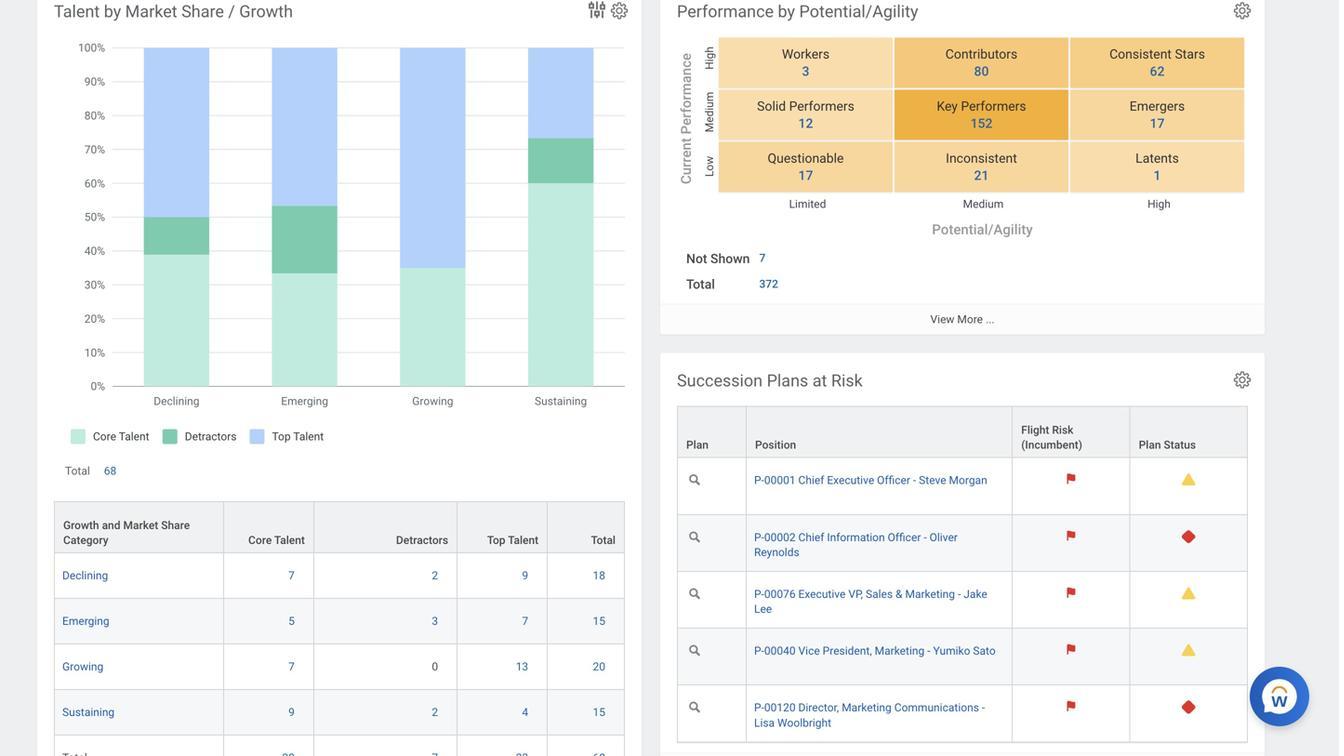Task type: vqa. For each thing, say whether or not it's contained in the screenshot.
Talent inside the 'popup button'
yes



Task type: describe. For each thing, give the bounding box(es) containing it.
7 button down 'core talent'
[[289, 568, 298, 583]]

0 vertical spatial risk
[[832, 371, 863, 391]]

woolbright
[[778, 717, 832, 730]]

- for p-00040 vice president, marketing - yumiko sato
[[928, 645, 931, 658]]

key performers 152
[[937, 99, 1027, 131]]

1 button
[[1143, 167, 1165, 185]]

president,
[[823, 645, 873, 658]]

executive inside p-00076 executive vp, sales & marketing - jake lee
[[799, 588, 846, 601]]

00002
[[765, 531, 796, 544]]

68
[[104, 465, 117, 478]]

12
[[799, 116, 814, 131]]

...
[[986, 313, 995, 326]]

solid
[[758, 99, 786, 114]]

at
[[813, 371, 828, 391]]

9 for topmost 9 button
[[522, 569, 529, 582]]

p-00002 chief information officer - oliver reynolds link
[[755, 527, 958, 559]]

detractors image
[[322, 751, 450, 757]]

plans
[[767, 371, 809, 391]]

marketing inside p-00120 director, marketing communications - lisa woolbright
[[842, 702, 892, 715]]

68 button
[[104, 464, 119, 479]]

steve
[[920, 474, 947, 487]]

succession plans at risk element
[[661, 353, 1266, 757]]

emerging
[[62, 615, 109, 628]]

solid performers 12
[[758, 99, 855, 131]]

00001
[[765, 474, 796, 487]]

current performance
[[678, 53, 695, 185]]

plan for plan status
[[1140, 439, 1162, 452]]

p- for 00040
[[755, 645, 765, 658]]

17 for emergers 17
[[1151, 116, 1165, 131]]

market for and
[[123, 519, 158, 532]]

row containing sustaining
[[54, 690, 625, 736]]

growth and market share category
[[63, 519, 190, 547]]

vice
[[799, 645, 820, 658]]

sato
[[974, 645, 996, 658]]

top talent button
[[458, 502, 547, 553]]

152 button
[[960, 115, 996, 132]]

152
[[971, 116, 993, 131]]

declining link
[[62, 566, 108, 582]]

view more ... link
[[661, 304, 1266, 334]]

configure succession plans at risk image
[[1233, 370, 1253, 390]]

contributors
[[946, 46, 1018, 62]]

risk inside flight risk (incumbent)
[[1053, 424, 1074, 437]]

growing link
[[62, 657, 104, 674]]

13 button
[[516, 660, 531, 675]]

total inside popup button
[[591, 534, 616, 547]]

1
[[1154, 168, 1162, 183]]

1 vertical spatial potential/agility
[[933, 221, 1034, 238]]

4
[[522, 706, 529, 719]]

contributors 80
[[946, 46, 1018, 79]]

market for by
[[125, 2, 177, 21]]

succession plans at risk
[[677, 371, 863, 391]]

80 button
[[964, 63, 992, 80]]

3 button inside performance by potential/agility element
[[791, 63, 813, 80]]

plan status
[[1140, 439, 1197, 452]]

plan button
[[678, 407, 746, 457]]

declining
[[62, 569, 108, 582]]

0 vertical spatial 9 button
[[522, 568, 531, 583]]

core talent image
[[231, 751, 306, 757]]

18 button
[[593, 568, 609, 583]]

core talent
[[248, 534, 305, 547]]

sales
[[866, 588, 893, 601]]

/
[[228, 2, 235, 21]]

inconsistent 21
[[947, 151, 1018, 183]]

p-00002 chief information officer - oliver reynolds
[[755, 531, 958, 559]]

emergers
[[1130, 99, 1186, 114]]

p-00040 vice president, marketing - yumiko sato row
[[677, 629, 1249, 686]]

7 down 5 button
[[289, 660, 295, 674]]

top
[[488, 534, 506, 547]]

2 performance from the top
[[678, 53, 695, 135]]

p-00120 director, marketing communications - lisa woolbright
[[755, 702, 986, 730]]

7 button up 13 button
[[522, 614, 531, 629]]

oliver
[[930, 531, 958, 544]]

key
[[937, 99, 958, 114]]

detractors button
[[314, 502, 457, 553]]

yumiko
[[934, 645, 971, 658]]

- inside p-00076 executive vp, sales & marketing - jake lee
[[958, 588, 962, 601]]

core
[[248, 534, 272, 547]]

sustaining link
[[62, 702, 115, 719]]

not
[[687, 251, 708, 266]]

17 for questionable 17
[[799, 168, 814, 183]]

configure performance by potential/agility image
[[1233, 0, 1253, 21]]

row containing growing
[[54, 645, 625, 690]]

- for p-00002 chief information officer - oliver reynolds
[[924, 531, 927, 544]]

talent for top talent
[[508, 534, 539, 547]]

62 button
[[1139, 63, 1168, 80]]

row containing declining
[[54, 553, 625, 599]]

00076
[[765, 588, 796, 601]]

7 down 'core talent'
[[289, 569, 295, 582]]

performance by potential/agility element
[[661, 0, 1266, 334]]

15 for 7
[[593, 615, 606, 628]]

communications
[[895, 702, 980, 715]]

emergers 17
[[1130, 99, 1186, 131]]

sustaining
[[62, 706, 115, 719]]

top talent image
[[465, 751, 540, 757]]

17 button for questionable 17
[[788, 167, 817, 185]]

row containing emerging
[[54, 599, 625, 645]]

2 button for 9
[[432, 568, 441, 583]]

plan for plan
[[687, 439, 709, 452]]

jake
[[964, 588, 988, 601]]

current
[[678, 138, 695, 185]]

growth and market share category button
[[55, 502, 223, 553]]

total element
[[62, 748, 87, 757]]

00120
[[765, 702, 796, 715]]

flight
[[1022, 424, 1050, 437]]

position
[[756, 439, 797, 452]]

configure and view chart data image
[[586, 0, 609, 21]]

p-00002 chief information officer - oliver reynolds row
[[677, 515, 1249, 572]]

p-00040 vice president, marketing - yumiko sato
[[755, 645, 996, 658]]

15 button for 4
[[593, 705, 609, 720]]

row containing flight risk (incumbent)
[[677, 406, 1249, 458]]

emerging link
[[62, 611, 109, 628]]

talent for core talent
[[274, 534, 305, 547]]

lisa
[[755, 717, 775, 730]]

more
[[958, 313, 984, 326]]

workers 3
[[782, 46, 830, 79]]

20 button
[[593, 660, 609, 675]]



Task type: locate. For each thing, give the bounding box(es) containing it.
growth up category
[[63, 519, 99, 532]]

17 button down questionable
[[788, 167, 817, 185]]

p- for 00001
[[755, 474, 765, 487]]

0 vertical spatial 3
[[803, 64, 810, 79]]

1 vertical spatial 2 button
[[432, 705, 441, 720]]

0 vertical spatial chief
[[799, 474, 825, 487]]

5 button
[[289, 614, 298, 629]]

3
[[803, 64, 810, 79], [432, 615, 438, 628]]

3 button up 0
[[432, 614, 441, 629]]

officer for information
[[888, 531, 922, 544]]

2 15 from the top
[[593, 706, 606, 719]]

1 horizontal spatial 3
[[803, 64, 810, 79]]

marketing inside 'link'
[[875, 645, 925, 658]]

share
[[182, 2, 224, 21], [161, 519, 190, 532]]

2 horizontal spatial talent
[[508, 534, 539, 547]]

growth inside growth and market share category
[[63, 519, 99, 532]]

performers
[[790, 99, 855, 114], [962, 99, 1027, 114]]

1 horizontal spatial 3 button
[[791, 63, 813, 80]]

0 horizontal spatial 3 button
[[432, 614, 441, 629]]

0 horizontal spatial performers
[[790, 99, 855, 114]]

chief for 00001
[[799, 474, 825, 487]]

1 horizontal spatial performers
[[962, 99, 1027, 114]]

15 button up total image
[[593, 705, 609, 720]]

7 button up 372
[[760, 251, 769, 266]]

2 2 from the top
[[432, 706, 438, 719]]

risk up (incumbent)
[[1053, 424, 1074, 437]]

lee
[[755, 603, 773, 616]]

1 vertical spatial 9 button
[[289, 705, 298, 720]]

2 performers from the left
[[962, 99, 1027, 114]]

0 vertical spatial potential/agility
[[800, 2, 919, 21]]

1 vertical spatial 9
[[289, 706, 295, 719]]

limited
[[790, 198, 827, 211]]

p- inside "p-00002 chief information officer - oliver reynolds"
[[755, 531, 765, 544]]

0 vertical spatial 2 button
[[432, 568, 441, 583]]

officer for executive
[[878, 474, 911, 487]]

1 vertical spatial 15
[[593, 706, 606, 719]]

inconsistent
[[947, 151, 1018, 166]]

officer
[[878, 474, 911, 487], [888, 531, 922, 544]]

0 vertical spatial medium
[[703, 92, 717, 133]]

p- for 00076
[[755, 588, 765, 601]]

consistent
[[1110, 46, 1172, 62]]

officer left oliver
[[888, 531, 922, 544]]

view
[[931, 313, 955, 326]]

0 horizontal spatial risk
[[832, 371, 863, 391]]

performers up 152
[[962, 99, 1027, 114]]

3 up 0
[[432, 615, 438, 628]]

by inside performance by potential/agility element
[[778, 2, 796, 21]]

0 vertical spatial 17 button
[[1139, 115, 1168, 132]]

status
[[1165, 439, 1197, 452]]

0 horizontal spatial talent
[[54, 2, 100, 21]]

372
[[760, 278, 779, 291]]

0 horizontal spatial high
[[703, 47, 717, 70]]

1 vertical spatial share
[[161, 519, 190, 532]]

2 chief from the top
[[799, 531, 825, 544]]

performance by potential/agility
[[677, 2, 919, 21]]

1 2 button from the top
[[432, 568, 441, 583]]

detractors
[[396, 534, 449, 547]]

1 horizontal spatial potential/agility
[[933, 221, 1034, 238]]

performers inside key performers 152
[[962, 99, 1027, 114]]

0 vertical spatial officer
[[878, 474, 911, 487]]

0 vertical spatial growth
[[239, 2, 293, 21]]

1 vertical spatial 2
[[432, 706, 438, 719]]

1 horizontal spatial 17 button
[[1139, 115, 1168, 132]]

plan inside popup button
[[1140, 439, 1162, 452]]

by for performance
[[778, 2, 796, 21]]

chief for 00002
[[799, 531, 825, 544]]

0 horizontal spatial by
[[104, 2, 121, 21]]

2 p- from the top
[[755, 531, 765, 544]]

marketing right &
[[906, 588, 956, 601]]

risk right at
[[832, 371, 863, 391]]

15
[[593, 615, 606, 628], [593, 706, 606, 719]]

17 button for emergers 17
[[1139, 115, 1168, 132]]

- inside "p-00002 chief information officer - oliver reynolds"
[[924, 531, 927, 544]]

9
[[522, 569, 529, 582], [289, 706, 295, 719]]

shown
[[711, 251, 750, 266]]

share left /
[[182, 2, 224, 21]]

0 vertical spatial market
[[125, 2, 177, 21]]

1 horizontal spatial talent
[[274, 534, 305, 547]]

- for p-00120 director, marketing communications - lisa woolbright
[[983, 702, 986, 715]]

1 vertical spatial 3
[[432, 615, 438, 628]]

p- inside 'link'
[[755, 645, 765, 658]]

executive
[[828, 474, 875, 487], [799, 588, 846, 601]]

high down 1
[[1148, 198, 1171, 211]]

high right current performance
[[703, 47, 717, 70]]

80
[[975, 64, 990, 79]]

9 up core talent image
[[289, 706, 295, 719]]

potential/agility
[[800, 2, 919, 21], [933, 221, 1034, 238]]

1 vertical spatial medium
[[964, 198, 1004, 211]]

chief right 00001
[[799, 474, 825, 487]]

medium down "21"
[[964, 198, 1004, 211]]

- for p-00001 chief executive officer - steve morgan
[[914, 474, 917, 487]]

1 horizontal spatial 17
[[1151, 116, 1165, 131]]

1 performance from the top
[[677, 2, 774, 21]]

latents 1
[[1136, 151, 1180, 183]]

1 vertical spatial growth
[[63, 519, 99, 532]]

share inside growth and market share category
[[161, 519, 190, 532]]

not shown 7
[[687, 251, 766, 266]]

market right and at the left bottom of the page
[[123, 519, 158, 532]]

marketing inside p-00076 executive vp, sales & marketing - jake lee
[[906, 588, 956, 601]]

plan inside popup button
[[687, 439, 709, 452]]

7
[[760, 252, 766, 265], [289, 569, 295, 582], [522, 615, 529, 628], [289, 660, 295, 674]]

potential/agility up workers
[[800, 2, 919, 21]]

0 horizontal spatial plan
[[687, 439, 709, 452]]

2 for 9
[[432, 569, 438, 582]]

2 button for 4
[[432, 705, 441, 720]]

4 p- from the top
[[755, 645, 765, 658]]

performers up 12
[[790, 99, 855, 114]]

1 plan from the left
[[687, 439, 709, 452]]

chief
[[799, 474, 825, 487], [799, 531, 825, 544]]

2 vertical spatial marketing
[[842, 702, 892, 715]]

top talent
[[488, 534, 539, 547]]

17 inside the questionable 17
[[799, 168, 814, 183]]

plan left status
[[1140, 439, 1162, 452]]

total for 372
[[687, 277, 715, 292]]

executive down position popup button
[[828, 474, 875, 487]]

workers
[[782, 46, 830, 62]]

category
[[63, 534, 108, 547]]

1 horizontal spatial 9 button
[[522, 568, 531, 583]]

7 up 372
[[760, 252, 766, 265]]

17 down questionable
[[799, 168, 814, 183]]

12 button
[[788, 115, 817, 132]]

total
[[687, 277, 715, 292], [65, 465, 90, 478], [591, 534, 616, 547]]

p-00001 chief executive officer - steve morgan link
[[755, 471, 988, 487]]

0 vertical spatial share
[[182, 2, 224, 21]]

1 15 button from the top
[[593, 614, 609, 629]]

0 horizontal spatial 9
[[289, 706, 295, 719]]

total down the not at top
[[687, 277, 715, 292]]

1 chief from the top
[[799, 474, 825, 487]]

0 vertical spatial 9
[[522, 569, 529, 582]]

p- down the lee
[[755, 645, 765, 658]]

low
[[703, 156, 717, 177]]

17 inside emergers 17
[[1151, 116, 1165, 131]]

2 horizontal spatial total
[[687, 277, 715, 292]]

by
[[104, 2, 121, 21], [778, 2, 796, 21]]

2 vertical spatial total
[[591, 534, 616, 547]]

performance
[[677, 2, 774, 21], [678, 53, 695, 135]]

medium for limited
[[964, 198, 1004, 211]]

0 horizontal spatial growth
[[63, 519, 99, 532]]

15 up total image
[[593, 706, 606, 719]]

1 horizontal spatial high
[[1148, 198, 1171, 211]]

1 vertical spatial marketing
[[875, 645, 925, 658]]

17 down emergers
[[1151, 116, 1165, 131]]

marketing left yumiko
[[875, 645, 925, 658]]

p-00001 chief executive officer - steve morgan row
[[677, 458, 1249, 515]]

0 horizontal spatial total
[[65, 465, 90, 478]]

0 horizontal spatial 17
[[799, 168, 814, 183]]

growing
[[62, 660, 104, 674]]

21
[[975, 168, 990, 183]]

market left /
[[125, 2, 177, 21]]

7 button inside performance by potential/agility element
[[760, 251, 769, 266]]

information
[[828, 531, 886, 544]]

3 button down workers
[[791, 63, 813, 80]]

1 horizontal spatial 9
[[522, 569, 529, 582]]

1 vertical spatial officer
[[888, 531, 922, 544]]

total for 68
[[65, 465, 90, 478]]

p-00001 chief executive officer - steve morgan
[[755, 474, 988, 487]]

chief inside "p-00002 chief information officer - oliver reynolds"
[[799, 531, 825, 544]]

3 p- from the top
[[755, 588, 765, 601]]

0 horizontal spatial 17 button
[[788, 167, 817, 185]]

- left oliver
[[924, 531, 927, 544]]

share right and at the left bottom of the page
[[161, 519, 190, 532]]

chief right 00002
[[799, 531, 825, 544]]

1 horizontal spatial plan
[[1140, 439, 1162, 452]]

1 vertical spatial market
[[123, 519, 158, 532]]

p-00076 executive vp, sales & marketing - jake lee link
[[755, 584, 988, 616]]

9 button
[[522, 568, 531, 583], [289, 705, 298, 720]]

5 p- from the top
[[755, 702, 765, 715]]

row
[[677, 406, 1249, 458], [54, 501, 625, 553], [54, 553, 625, 599], [54, 599, 625, 645], [54, 645, 625, 690], [54, 690, 625, 736], [54, 736, 625, 757]]

1 vertical spatial 17
[[799, 168, 814, 183]]

- left yumiko
[[928, 645, 931, 658]]

p- for 00120
[[755, 702, 765, 715]]

0 vertical spatial 15 button
[[593, 614, 609, 629]]

1 vertical spatial total
[[65, 465, 90, 478]]

reynolds
[[755, 546, 800, 559]]

by for talent
[[104, 2, 121, 21]]

9 down top talent
[[522, 569, 529, 582]]

p- inside p-00120 director, marketing communications - lisa woolbright
[[755, 702, 765, 715]]

15 for 4
[[593, 706, 606, 719]]

7 inside not shown 7
[[760, 252, 766, 265]]

medium right current performance
[[703, 92, 717, 133]]

9 for bottommost 9 button
[[289, 706, 295, 719]]

growth right /
[[239, 2, 293, 21]]

executive left vp, at bottom right
[[799, 588, 846, 601]]

0 horizontal spatial 9 button
[[289, 705, 298, 720]]

- right communications
[[983, 702, 986, 715]]

share for category
[[161, 519, 190, 532]]

1 vertical spatial performance
[[678, 53, 695, 135]]

9 button down top talent
[[522, 568, 531, 583]]

1 vertical spatial 15 button
[[593, 705, 609, 720]]

p- up the lisa
[[755, 702, 765, 715]]

configure talent by market share / growth image
[[610, 0, 630, 21]]

18
[[593, 569, 606, 582]]

medium for high
[[703, 92, 717, 133]]

total up 18 button
[[591, 534, 616, 547]]

0 vertical spatial marketing
[[906, 588, 956, 601]]

0 vertical spatial high
[[703, 47, 717, 70]]

2 button
[[432, 568, 441, 583], [432, 705, 441, 720]]

1 vertical spatial 3 button
[[432, 614, 441, 629]]

3 button inside row
[[432, 614, 441, 629]]

performers for 12
[[790, 99, 855, 114]]

15 button for 7
[[593, 614, 609, 629]]

p-00076 executive vp, sales & marketing - jake lee row
[[677, 572, 1249, 629]]

3 down workers
[[803, 64, 810, 79]]

p-00040 vice president, marketing - yumiko sato link
[[755, 641, 996, 658]]

2 button down detractors
[[432, 568, 441, 583]]

1 15 from the top
[[593, 615, 606, 628]]

flight risk (incumbent) button
[[1014, 407, 1130, 457]]

- inside 'link'
[[928, 645, 931, 658]]

potential/agility down "21"
[[933, 221, 1034, 238]]

0 vertical spatial 17
[[1151, 116, 1165, 131]]

performers for 152
[[962, 99, 1027, 114]]

marketing right director,
[[842, 702, 892, 715]]

20
[[593, 660, 606, 674]]

2
[[432, 569, 438, 582], [432, 706, 438, 719]]

17 button down emergers
[[1139, 115, 1168, 132]]

market inside growth and market share category
[[123, 519, 158, 532]]

p- up the lee
[[755, 588, 765, 601]]

p- up reynolds
[[755, 531, 765, 544]]

0 horizontal spatial potential/agility
[[800, 2, 919, 21]]

stars
[[1176, 46, 1206, 62]]

2 down detractors
[[432, 569, 438, 582]]

0 vertical spatial performance
[[677, 2, 774, 21]]

officer left steve
[[878, 474, 911, 487]]

15 down 18 button
[[593, 615, 606, 628]]

2 15 button from the top
[[593, 705, 609, 720]]

3 inside workers 3
[[803, 64, 810, 79]]

1 vertical spatial executive
[[799, 588, 846, 601]]

9 button up core talent image
[[289, 705, 298, 720]]

0 vertical spatial executive
[[828, 474, 875, 487]]

1 vertical spatial chief
[[799, 531, 825, 544]]

7 up 13 button
[[522, 615, 529, 628]]

1 performers from the left
[[790, 99, 855, 114]]

(incumbent)
[[1022, 439, 1083, 452]]

share for /
[[182, 2, 224, 21]]

talent
[[54, 2, 100, 21], [274, 534, 305, 547], [508, 534, 539, 547]]

0 vertical spatial 3 button
[[791, 63, 813, 80]]

plan down succession
[[687, 439, 709, 452]]

p- down the position
[[755, 474, 765, 487]]

0 vertical spatial total
[[687, 277, 715, 292]]

0 vertical spatial 15
[[593, 615, 606, 628]]

13
[[516, 660, 529, 674]]

- left steve
[[914, 474, 917, 487]]

2 plan from the left
[[1140, 439, 1162, 452]]

5
[[289, 615, 295, 628]]

1 horizontal spatial total
[[591, 534, 616, 547]]

2 for 4
[[432, 706, 438, 719]]

total button
[[548, 502, 624, 553]]

7 button down 5 button
[[289, 660, 298, 675]]

0 horizontal spatial medium
[[703, 92, 717, 133]]

2 by from the left
[[778, 2, 796, 21]]

2 down 0 button
[[432, 706, 438, 719]]

0 vertical spatial 2
[[432, 569, 438, 582]]

consistent stars 62
[[1110, 46, 1206, 79]]

3 button
[[791, 63, 813, 80], [432, 614, 441, 629]]

1 vertical spatial high
[[1148, 198, 1171, 211]]

0 horizontal spatial 3
[[432, 615, 438, 628]]

1 p- from the top
[[755, 474, 765, 487]]

1 vertical spatial 17 button
[[788, 167, 817, 185]]

1 vertical spatial risk
[[1053, 424, 1074, 437]]

position button
[[747, 407, 1013, 457]]

medium
[[703, 92, 717, 133], [964, 198, 1004, 211]]

1 horizontal spatial medium
[[964, 198, 1004, 211]]

1 horizontal spatial by
[[778, 2, 796, 21]]

total image
[[556, 751, 617, 757]]

latents
[[1136, 151, 1180, 166]]

p- for 00002
[[755, 531, 765, 544]]

2 2 button from the top
[[432, 705, 441, 720]]

performers inside solid performers 12
[[790, 99, 855, 114]]

15 button up 20
[[593, 614, 609, 629]]

total left 68
[[65, 465, 90, 478]]

high
[[703, 47, 717, 70], [1148, 198, 1171, 211]]

total inside performance by potential/agility element
[[687, 277, 715, 292]]

1 by from the left
[[104, 2, 121, 21]]

- inside p-00120 director, marketing communications - lisa woolbright
[[983, 702, 986, 715]]

1 horizontal spatial risk
[[1053, 424, 1074, 437]]

questionable
[[768, 151, 844, 166]]

row containing growth and market share category
[[54, 501, 625, 553]]

- left jake
[[958, 588, 962, 601]]

1 2 from the top
[[432, 569, 438, 582]]

4 button
[[522, 705, 531, 720]]

p- inside p-00076 executive vp, sales & marketing - jake lee
[[755, 588, 765, 601]]

1 horizontal spatial growth
[[239, 2, 293, 21]]

00040
[[765, 645, 796, 658]]

p-00120 director, marketing communications - lisa woolbright row
[[677, 686, 1249, 743]]

flight risk (incumbent)
[[1022, 424, 1083, 452]]

officer inside "p-00002 chief information officer - oliver reynolds"
[[888, 531, 922, 544]]

morgan
[[950, 474, 988, 487]]

2 button down 0 button
[[432, 705, 441, 720]]

7 button
[[760, 251, 769, 266], [289, 568, 298, 583], [522, 614, 531, 629], [289, 660, 298, 675]]



